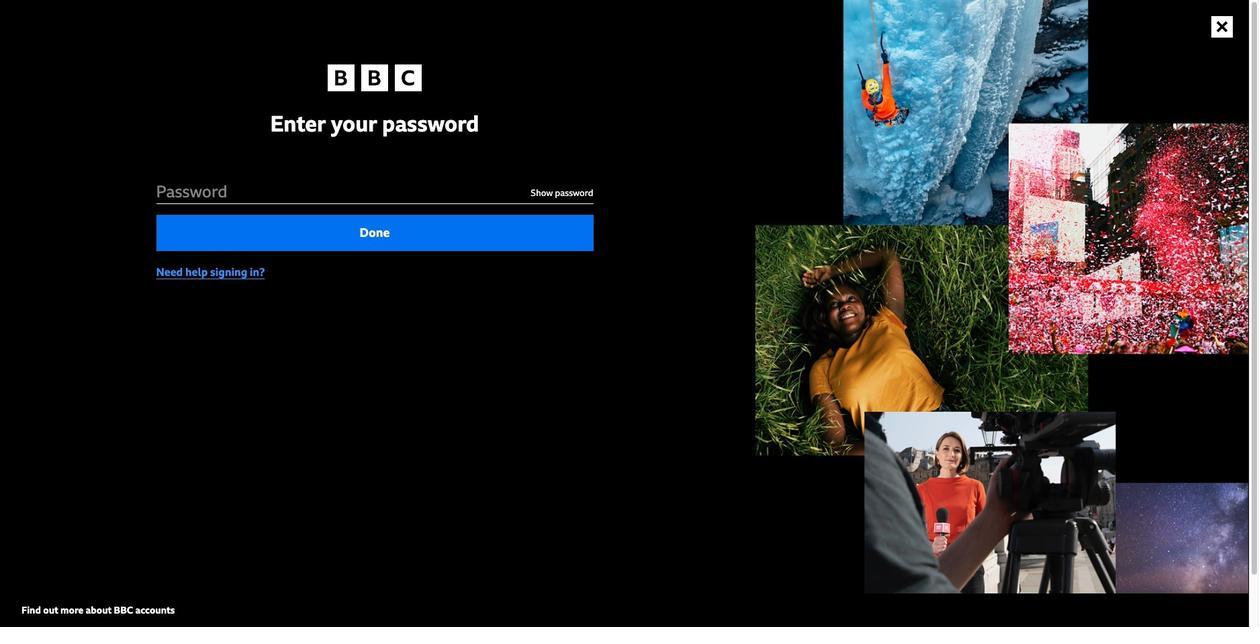 Task type: locate. For each thing, give the bounding box(es) containing it.
None password field
[[156, 169, 523, 203]]



Task type: vqa. For each thing, say whether or not it's contained in the screenshot.
the Go to the BBC Homepage image
yes



Task type: describe. For each thing, give the bounding box(es) containing it.
go to the bbc homepage image
[[328, 64, 422, 91]]



